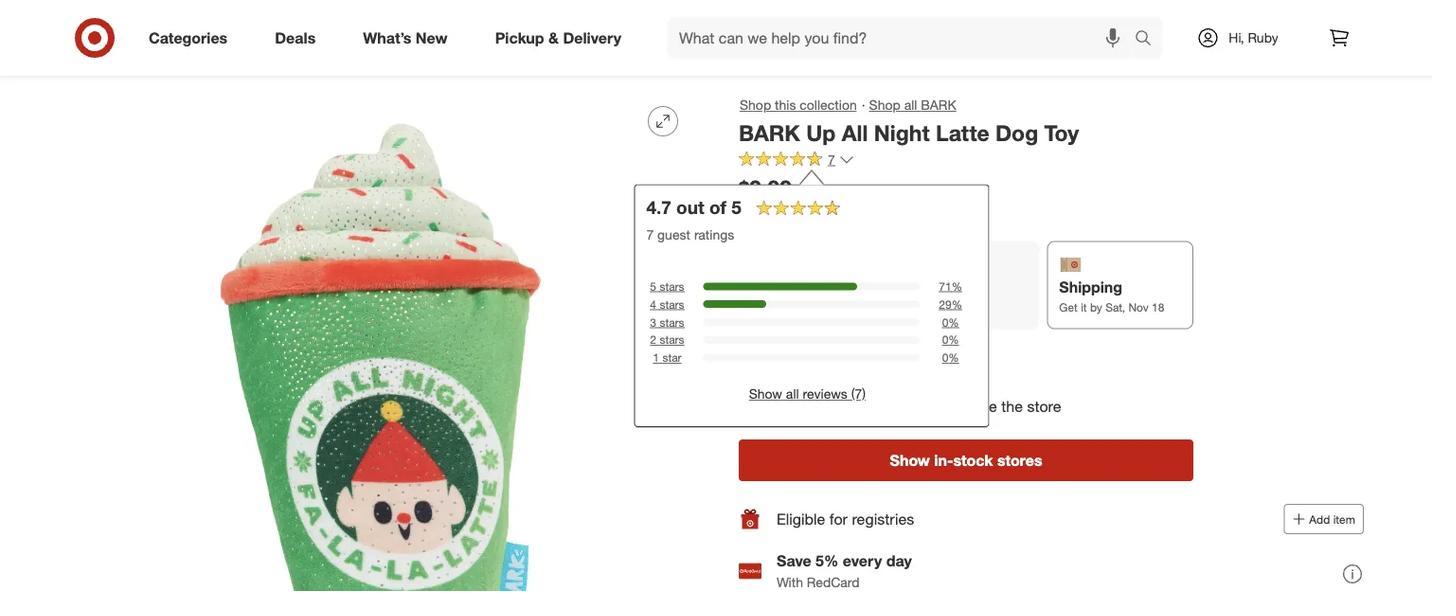 Task type: vqa. For each thing, say whether or not it's contained in the screenshot.
/Ounce in the $0.89 ( $0.30 /Ounce ) At Baton Rouge Siegen
no



Task type: describe. For each thing, give the bounding box(es) containing it.
1 vertical spatial at
[[801, 346, 814, 364]]

available near you ready within 2 hours for pickup inside the store
[[739, 375, 1062, 415]]

hi,
[[1229, 29, 1245, 46]]

target
[[68, 54, 105, 71]]

reviews
[[803, 386, 848, 402]]

ready
[[739, 397, 782, 415]]

it
[[1081, 300, 1087, 314]]

show for show all reviews (7)
[[749, 386, 783, 402]]

star
[[663, 351, 682, 365]]

show all reviews (7)
[[749, 386, 866, 402]]

save 5% every day with redcard
[[777, 552, 912, 591]]

$9.99
[[739, 175, 792, 202]]

not left sold in the right of the page
[[739, 346, 764, 364]]

pets
[[117, 54, 143, 71]]

in-
[[935, 451, 954, 470]]

18
[[1152, 300, 1165, 314]]

stars for 5 stars
[[660, 279, 685, 293]]

0 for 2 stars
[[943, 333, 949, 347]]

search button
[[1127, 17, 1172, 63]]

1 vertical spatial south
[[864, 346, 904, 364]]

save
[[777, 552, 812, 571]]

3 stars
[[650, 315, 685, 329]]

1 vertical spatial lamar
[[909, 346, 951, 364]]

/
[[108, 54, 113, 71]]

shipping get it by sat, nov 18
[[1060, 278, 1165, 314]]

inside
[[958, 397, 998, 415]]

&
[[549, 28, 559, 47]]

delivery inside delivery not available
[[907, 279, 965, 297]]

4
[[650, 297, 657, 311]]

71 %
[[939, 279, 963, 293]]

0 % for 3 stars
[[943, 315, 960, 329]]

ratings
[[694, 226, 735, 243]]

29 %
[[939, 297, 963, 311]]

pickup not available
[[751, 278, 817, 314]]

store
[[1028, 397, 1062, 415]]

show all reviews (7) button
[[749, 385, 866, 404]]

what's
[[363, 28, 412, 47]]

search
[[1127, 30, 1172, 49]]

7 link
[[739, 150, 855, 172]]

% for 3 stars
[[949, 315, 960, 329]]

available
[[739, 375, 804, 394]]

the
[[1002, 397, 1023, 415]]

pickup & delivery
[[495, 28, 622, 47]]

shop this collection
[[740, 97, 857, 113]]

this
[[775, 97, 796, 113]]

latte
[[936, 119, 990, 146]]

redcard
[[807, 574, 860, 591]]

5 stars
[[650, 279, 685, 293]]

with
[[777, 574, 803, 591]]

not for pickup
[[751, 300, 770, 314]]

up
[[807, 119, 836, 146]]

4.7 out of 5
[[647, 197, 742, 219]]

2 stars
[[650, 333, 685, 347]]

bark up all night latte dog toy
[[739, 119, 1080, 146]]

0 vertical spatial 5
[[732, 197, 742, 219]]

target link
[[68, 54, 105, 71]]

eligible for registries
[[777, 510, 915, 528]]

hi, ruby
[[1229, 29, 1279, 46]]

1 vertical spatial bark
[[739, 119, 801, 146]]

deals
[[275, 28, 316, 47]]

every
[[843, 552, 882, 571]]

(7)
[[852, 386, 866, 402]]

by
[[1091, 300, 1103, 314]]

categories
[[149, 28, 228, 47]]

1 star
[[653, 351, 682, 365]]

show for show in-stock stores
[[890, 451, 930, 470]]

sold
[[768, 346, 796, 364]]

available for pickup
[[773, 300, 817, 314]]

advertisement region
[[53, 0, 1380, 34]]

0 for 3 stars
[[943, 315, 949, 329]]

shop this collection link
[[739, 95, 858, 116]]

$9.99 at austin south lamar
[[739, 175, 871, 224]]

pickup
[[908, 397, 953, 415]]

nov
[[1129, 300, 1149, 314]]

2 inside available near you ready within 2 hours for pickup inside the store
[[831, 397, 839, 415]]

delivery not available
[[907, 279, 972, 315]]

stars for 4 stars
[[660, 297, 685, 311]]

show in-stock stores button
[[739, 440, 1194, 482]]

target / pets
[[68, 54, 143, 71]]

guest
[[658, 226, 691, 243]]

0 vertical spatial 2
[[650, 333, 657, 347]]

new
[[416, 28, 448, 47]]



Task type: locate. For each thing, give the bounding box(es) containing it.
0 horizontal spatial all
[[786, 386, 799, 402]]

What can we help you find? suggestions appear below search field
[[668, 17, 1140, 59]]

shop up night
[[870, 97, 901, 113]]

0 horizontal spatial at
[[739, 207, 750, 224]]

4 stars
[[650, 297, 685, 311]]

0 vertical spatial 0
[[943, 315, 949, 329]]

all up bark up all night latte dog toy
[[905, 97, 918, 113]]

71
[[939, 279, 952, 293]]

austin
[[754, 207, 791, 224], [818, 346, 860, 364]]

ruby
[[1248, 29, 1279, 46]]

2 vertical spatial 0 %
[[943, 351, 960, 365]]

toy
[[1045, 119, 1080, 146]]

0 horizontal spatial delivery
[[563, 28, 622, 47]]

4.7
[[647, 197, 672, 219]]

1 horizontal spatial 2
[[831, 397, 839, 415]]

0 horizontal spatial available
[[773, 300, 817, 314]]

show
[[749, 386, 783, 402], [890, 451, 930, 470]]

not
[[751, 300, 770, 314], [907, 301, 925, 315], [739, 346, 764, 364]]

at inside the $9.99 at austin south lamar
[[739, 207, 750, 224]]

all inside button
[[786, 386, 799, 402]]

0 vertical spatial austin
[[754, 207, 791, 224]]

available
[[773, 300, 817, 314], [928, 301, 972, 315]]

pickup
[[495, 28, 544, 47], [751, 278, 801, 297]]

1 0 % from the top
[[943, 315, 960, 329]]

lamar up available near you ready within 2 hours for pickup inside the store in the right bottom of the page
[[909, 346, 951, 364]]

% for 5 stars
[[952, 279, 963, 293]]

available up sold in the right of the page
[[773, 300, 817, 314]]

sat,
[[1106, 300, 1126, 314]]

add
[[1310, 512, 1331, 527]]

1 vertical spatial austin
[[818, 346, 860, 364]]

south
[[795, 207, 830, 224], [864, 346, 904, 364]]

available down the 71 %
[[928, 301, 972, 315]]

2
[[650, 333, 657, 347], [831, 397, 839, 415]]

available inside delivery not available
[[928, 301, 972, 315]]

2 stars from the top
[[660, 297, 685, 311]]

stars for 3 stars
[[660, 315, 685, 329]]

1 vertical spatial 7
[[647, 226, 654, 243]]

pickup & delivery link
[[479, 17, 645, 59]]

0 %
[[943, 315, 960, 329], [943, 333, 960, 347], [943, 351, 960, 365]]

1 horizontal spatial at
[[801, 346, 814, 364]]

near
[[808, 375, 840, 394]]

1 horizontal spatial available
[[928, 301, 972, 315]]

for right hours
[[886, 397, 904, 415]]

0 horizontal spatial 7
[[647, 226, 654, 243]]

3 stars from the top
[[660, 315, 685, 329]]

% for 2 stars
[[949, 333, 960, 347]]

0 for 1 star
[[943, 351, 949, 365]]

stars for 2 stars
[[660, 333, 685, 347]]

within
[[787, 397, 826, 415]]

available for delivery
[[928, 301, 972, 315]]

austin down $9.99
[[754, 207, 791, 224]]

1 horizontal spatial lamar
[[909, 346, 951, 364]]

0 horizontal spatial 5
[[650, 279, 657, 293]]

all left reviews
[[786, 386, 799, 402]]

bark up latte
[[921, 97, 957, 113]]

1 horizontal spatial pickup
[[751, 278, 801, 297]]

1 0 from the top
[[943, 315, 949, 329]]

all for show
[[786, 386, 799, 402]]

for inside available near you ready within 2 hours for pickup inside the store
[[886, 397, 904, 415]]

1 vertical spatial for
[[830, 510, 848, 528]]

lamar inside the $9.99 at austin south lamar
[[834, 207, 871, 224]]

1 vertical spatial 5
[[650, 279, 657, 293]]

1 horizontal spatial for
[[886, 397, 904, 415]]

0 vertical spatial lamar
[[834, 207, 871, 224]]

4 stars from the top
[[660, 333, 685, 347]]

austin up near on the right bottom of page
[[818, 346, 860, 364]]

1 vertical spatial show
[[890, 451, 930, 470]]

pickup left &
[[495, 28, 544, 47]]

0 vertical spatial show
[[749, 386, 783, 402]]

2 shop from the left
[[870, 97, 901, 113]]

registries
[[852, 510, 915, 528]]

south down 7 link
[[795, 207, 830, 224]]

1 vertical spatial 0 %
[[943, 333, 960, 347]]

5 right of
[[732, 197, 742, 219]]

1 horizontal spatial 5
[[732, 197, 742, 219]]

1 horizontal spatial all
[[905, 97, 918, 113]]

0 vertical spatial 7
[[828, 151, 836, 168]]

7 left guest on the top
[[647, 226, 654, 243]]

delivery inside pickup & delivery link
[[563, 28, 622, 47]]

get
[[1060, 300, 1078, 314]]

1 vertical spatial delivery
[[907, 279, 965, 297]]

1 horizontal spatial 7
[[828, 151, 836, 168]]

hours
[[843, 397, 881, 415]]

all for shop
[[905, 97, 918, 113]]

not for delivery
[[907, 301, 925, 315]]

shop
[[740, 97, 772, 113], [870, 97, 901, 113]]

1 shop from the left
[[740, 97, 772, 113]]

0 horizontal spatial south
[[795, 207, 830, 224]]

0 vertical spatial bark
[[921, 97, 957, 113]]

1 vertical spatial 2
[[831, 397, 839, 415]]

item
[[1334, 512, 1356, 527]]

not up sold in the right of the page
[[751, 300, 770, 314]]

pickup inside pickup & delivery link
[[495, 28, 544, 47]]

shop left this
[[740, 97, 772, 113]]

2 vertical spatial 0
[[943, 351, 949, 365]]

day
[[887, 552, 912, 571]]

what's new
[[363, 28, 448, 47]]

3 0 % from the top
[[943, 351, 960, 365]]

dog
[[996, 119, 1039, 146]]

all
[[842, 119, 868, 146]]

0 vertical spatial 0 %
[[943, 315, 960, 329]]

0
[[943, 315, 949, 329], [943, 333, 949, 347], [943, 351, 949, 365]]

1 stars from the top
[[660, 279, 685, 293]]

bark down this
[[739, 119, 801, 146]]

stars down the 5 stars
[[660, 297, 685, 311]]

0 vertical spatial pickup
[[495, 28, 544, 47]]

not sold at austin south lamar
[[739, 346, 951, 364]]

of
[[710, 197, 727, 219]]

7 for 7 guest ratings
[[647, 226, 654, 243]]

1 horizontal spatial delivery
[[907, 279, 965, 297]]

add item
[[1310, 512, 1356, 527]]

0 horizontal spatial for
[[830, 510, 848, 528]]

shop for shop all bark
[[870, 97, 901, 113]]

categories link
[[133, 17, 251, 59]]

stars up 4 stars
[[660, 279, 685, 293]]

stars down 4 stars
[[660, 315, 685, 329]]

1 vertical spatial all
[[786, 386, 799, 402]]

0 vertical spatial all
[[905, 97, 918, 113]]

night
[[874, 119, 930, 146]]

available inside pickup not available
[[773, 300, 817, 314]]

2 down near on the right bottom of page
[[831, 397, 839, 415]]

not inside delivery not available
[[907, 301, 925, 315]]

2 down 3
[[650, 333, 657, 347]]

2 0 % from the top
[[943, 333, 960, 347]]

pickup for not
[[751, 278, 801, 297]]

1
[[653, 351, 660, 365]]

at right of
[[739, 207, 750, 224]]

you
[[845, 375, 871, 394]]

all
[[905, 97, 918, 113], [786, 386, 799, 402]]

show down sold in the right of the page
[[749, 386, 783, 402]]

% for 1 star
[[949, 351, 960, 365]]

collection
[[800, 97, 857, 113]]

at right sold in the right of the page
[[801, 346, 814, 364]]

%
[[952, 279, 963, 293], [952, 297, 963, 311], [949, 315, 960, 329], [949, 333, 960, 347], [949, 351, 960, 365]]

5%
[[816, 552, 839, 571]]

0 horizontal spatial show
[[749, 386, 783, 402]]

eligible
[[777, 510, 826, 528]]

what's new link
[[347, 17, 472, 59]]

1 vertical spatial 0
[[943, 333, 949, 347]]

south inside the $9.99 at austin south lamar
[[795, 207, 830, 224]]

shop all bark
[[870, 97, 957, 113]]

29
[[939, 297, 952, 311]]

add item button
[[1284, 504, 1365, 535]]

bark
[[921, 97, 957, 113], [739, 119, 801, 146]]

7 down up
[[828, 151, 836, 168]]

0 % for 2 stars
[[943, 333, 960, 347]]

0 vertical spatial for
[[886, 397, 904, 415]]

7 guest ratings
[[647, 226, 735, 243]]

stores
[[998, 451, 1043, 470]]

pickup for &
[[495, 28, 544, 47]]

austin inside the $9.99 at austin south lamar
[[754, 207, 791, 224]]

0 horizontal spatial shop
[[740, 97, 772, 113]]

delivery
[[563, 28, 622, 47], [907, 279, 965, 297]]

not inside pickup not available
[[751, 300, 770, 314]]

stars up star at the left
[[660, 333, 685, 347]]

1 horizontal spatial bark
[[921, 97, 957, 113]]

1 horizontal spatial show
[[890, 451, 930, 470]]

% for 4 stars
[[952, 297, 963, 311]]

0 horizontal spatial bark
[[739, 119, 801, 146]]

2 0 from the top
[[943, 333, 949, 347]]

0 horizontal spatial lamar
[[834, 207, 871, 224]]

0 vertical spatial at
[[739, 207, 750, 224]]

shop for shop this collection
[[740, 97, 772, 113]]

0 horizontal spatial pickup
[[495, 28, 544, 47]]

1 horizontal spatial austin
[[818, 346, 860, 364]]

for
[[886, 397, 904, 415], [830, 510, 848, 528]]

austin south lamar button
[[818, 345, 951, 366]]

not left '29'
[[907, 301, 925, 315]]

0 vertical spatial south
[[795, 207, 830, 224]]

lamar down 7 link
[[834, 207, 871, 224]]

show in-stock stores
[[890, 451, 1043, 470]]

5 up 4
[[650, 279, 657, 293]]

7 for 7
[[828, 151, 836, 168]]

0 horizontal spatial austin
[[754, 207, 791, 224]]

0 % for 1 star
[[943, 351, 960, 365]]

1 horizontal spatial south
[[864, 346, 904, 364]]

1 vertical spatial pickup
[[751, 278, 801, 297]]

bark up all night latte dog toy, 1 of 7 image
[[68, 91, 694, 591]]

3
[[650, 315, 657, 329]]

1 horizontal spatial shop
[[870, 97, 901, 113]]

deals link
[[259, 17, 339, 59]]

3 0 from the top
[[943, 351, 949, 365]]

out
[[677, 197, 705, 219]]

0 vertical spatial delivery
[[563, 28, 622, 47]]

stock
[[954, 451, 994, 470]]

0 horizontal spatial 2
[[650, 333, 657, 347]]

south up you
[[864, 346, 904, 364]]

pickup inside pickup not available
[[751, 278, 801, 297]]

show left in-
[[890, 451, 930, 470]]

pickup up sold in the right of the page
[[751, 278, 801, 297]]

for right eligible
[[830, 510, 848, 528]]



